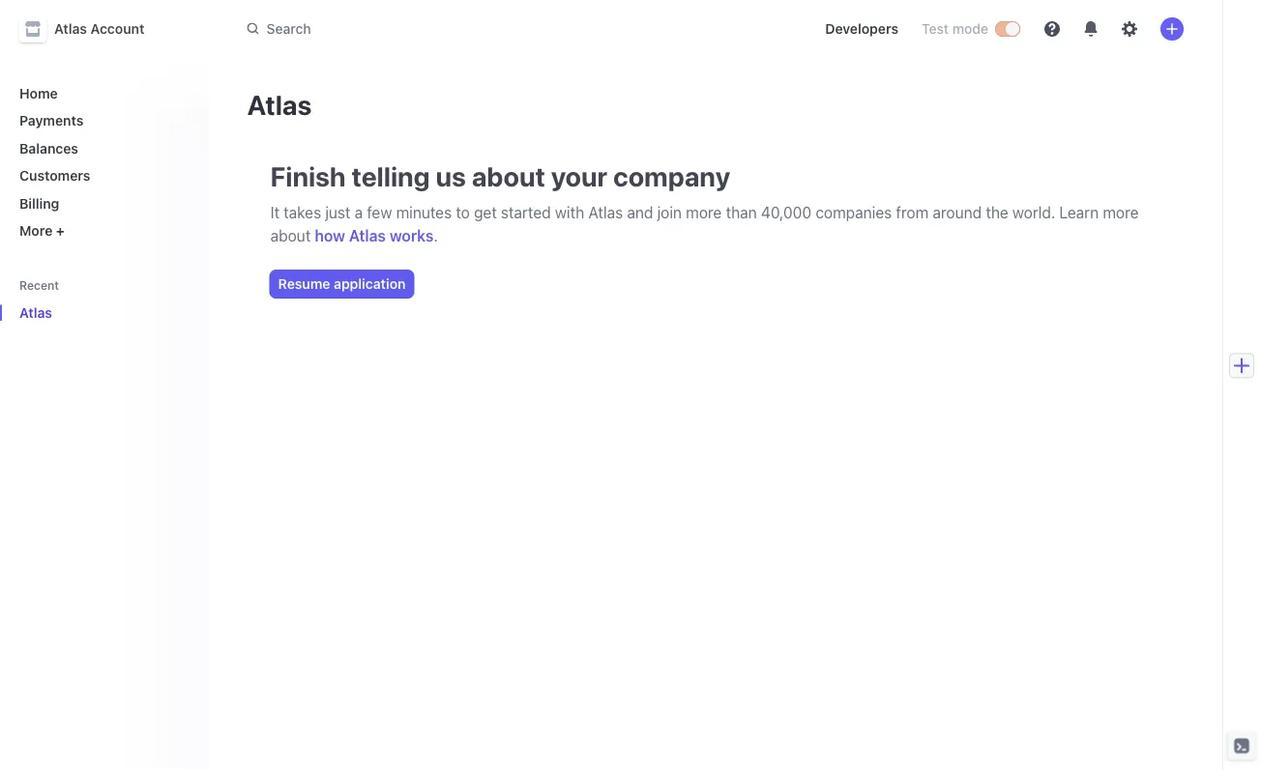Task type: describe. For each thing, give the bounding box(es) containing it.
just
[[325, 204, 351, 222]]

developers
[[825, 21, 899, 37]]

minutes
[[396, 204, 452, 222]]

join
[[657, 204, 682, 222]]

billing
[[19, 195, 59, 211]]

.
[[434, 227, 438, 245]]

atlas inside the recent navigation links element
[[19, 305, 52, 321]]

more
[[19, 223, 53, 239]]

about inside it takes just a few minutes to get started with atlas and join more than 40,000 companies from around the world. learn more about
[[270, 227, 311, 245]]

world.
[[1013, 204, 1055, 222]]

search
[[267, 21, 311, 37]]

help image
[[1045, 21, 1060, 37]]

from
[[896, 204, 929, 222]]

works
[[390, 227, 434, 245]]

customers
[[19, 168, 90, 184]]

get
[[474, 204, 497, 222]]

recent
[[19, 279, 59, 292]]

atlas account button
[[19, 15, 164, 43]]

us
[[436, 160, 466, 192]]

customers link
[[12, 160, 193, 191]]

your
[[551, 160, 608, 192]]

Search text field
[[236, 11, 781, 47]]

mode
[[952, 21, 988, 37]]

atlas down search
[[247, 88, 312, 120]]

resume
[[278, 276, 330, 292]]

how atlas works link
[[315, 227, 434, 245]]

few
[[367, 204, 392, 222]]

developers link
[[818, 14, 906, 44]]

to
[[456, 204, 470, 222]]

a
[[355, 204, 363, 222]]



Task type: vqa. For each thing, say whether or not it's contained in the screenshot.
Recent Navigation Links element at top
yes



Task type: locate. For each thing, give the bounding box(es) containing it.
atlas left and
[[588, 204, 623, 222]]

0 horizontal spatial more
[[686, 204, 722, 222]]

1 more from the left
[[686, 204, 722, 222]]

home link
[[12, 77, 193, 109]]

1 horizontal spatial about
[[472, 160, 545, 192]]

it takes just a few minutes to get started with atlas and join more than 40,000 companies from around the world. learn more about
[[270, 204, 1139, 245]]

how atlas works .
[[315, 227, 438, 245]]

resume application link
[[270, 271, 413, 298]]

atlas inside button
[[54, 21, 87, 37]]

core navigation links element
[[12, 77, 193, 247]]

atlas account
[[54, 21, 144, 37]]

test
[[922, 21, 949, 37]]

0 vertical spatial about
[[472, 160, 545, 192]]

resume application
[[278, 276, 406, 292]]

about down takes
[[270, 227, 311, 245]]

atlas left account
[[54, 21, 87, 37]]

account
[[90, 21, 144, 37]]

balances link
[[12, 133, 193, 164]]

started
[[501, 204, 551, 222]]

about
[[472, 160, 545, 192], [270, 227, 311, 245]]

atlas inside it takes just a few minutes to get started with atlas and join more than 40,000 companies from around the world. learn more about
[[588, 204, 623, 222]]

atlas down a
[[349, 227, 386, 245]]

application
[[334, 276, 406, 292]]

it
[[270, 204, 280, 222]]

settings image
[[1122, 21, 1137, 37]]

finish telling us about your company
[[270, 160, 731, 192]]

Search search field
[[236, 11, 781, 47]]

telling
[[352, 160, 430, 192]]

and
[[627, 204, 653, 222]]

atlas link
[[12, 297, 166, 329]]

payments
[[19, 113, 84, 129]]

finish
[[270, 160, 346, 192]]

atlas down recent
[[19, 305, 52, 321]]

40,000
[[761, 204, 812, 222]]

more right learn
[[1103, 204, 1139, 222]]

1 vertical spatial about
[[270, 227, 311, 245]]

company
[[613, 160, 731, 192]]

test mode
[[922, 21, 988, 37]]

with
[[555, 204, 584, 222]]

2 more from the left
[[1103, 204, 1139, 222]]

more right join
[[686, 204, 722, 222]]

about up started
[[472, 160, 545, 192]]

recent navigation links element
[[0, 270, 209, 329]]

takes
[[284, 204, 321, 222]]

0 horizontal spatial about
[[270, 227, 311, 245]]

payments link
[[12, 105, 193, 136]]

how
[[315, 227, 345, 245]]

around
[[933, 204, 982, 222]]

more +
[[19, 223, 65, 239]]

more
[[686, 204, 722, 222], [1103, 204, 1139, 222]]

companies
[[816, 204, 892, 222]]

1 horizontal spatial more
[[1103, 204, 1139, 222]]

the
[[986, 204, 1008, 222]]

balances
[[19, 140, 78, 156]]

than
[[726, 204, 757, 222]]

atlas
[[54, 21, 87, 37], [247, 88, 312, 120], [588, 204, 623, 222], [349, 227, 386, 245], [19, 305, 52, 321]]

home
[[19, 85, 58, 101]]

learn
[[1060, 204, 1099, 222]]

billing link
[[12, 188, 193, 219]]

+
[[56, 223, 65, 239]]



